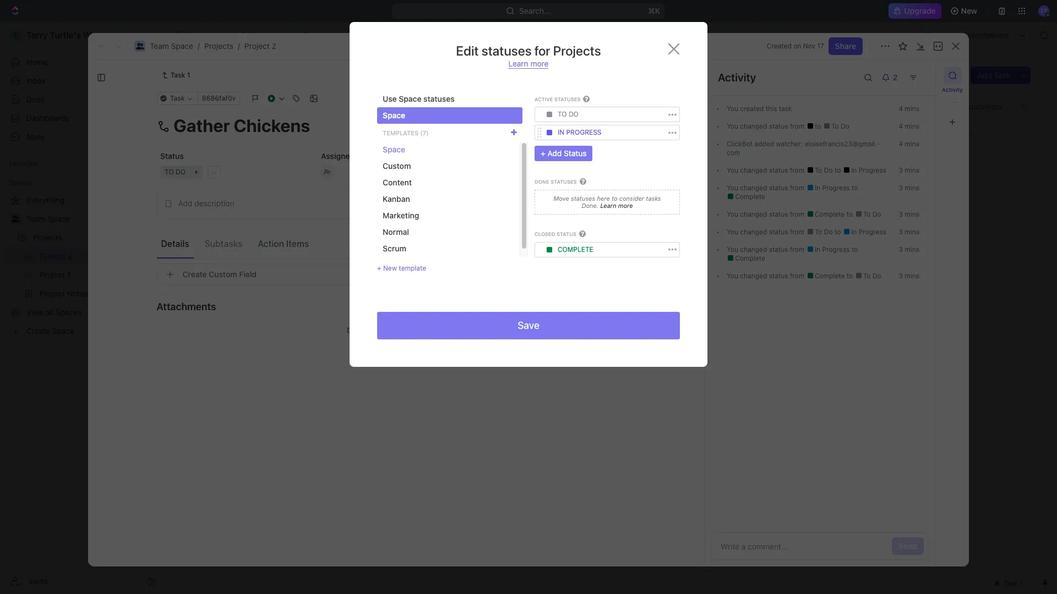 Task type: locate. For each thing, give the bounding box(es) containing it.
add down "task 2" in the left of the page
[[222, 229, 236, 239]]

your
[[364, 327, 378, 335]]

0 horizontal spatial add task
[[222, 229, 254, 239]]

statuses right active
[[554, 96, 581, 102]]

3 4 mins from the top
[[899, 140, 920, 148]]

board link
[[203, 99, 227, 114]]

add up customize
[[978, 70, 992, 80]]

0 horizontal spatial project 2 link
[[244, 41, 276, 51]]

active
[[535, 96, 553, 102]]

7 you from the top
[[727, 246, 738, 254]]

0 vertical spatial 1
[[187, 71, 190, 79]]

9 mins from the top
[[905, 272, 920, 280]]

hide inside button
[[572, 129, 586, 137]]

0 horizontal spatial +
[[377, 264, 381, 273]]

2 horizontal spatial team
[[185, 30, 204, 40]]

statuses
[[482, 43, 532, 58], [424, 94, 455, 104], [554, 96, 581, 102], [551, 179, 577, 185], [571, 195, 595, 202]]

board
[[205, 102, 227, 111]]

1 vertical spatial 4
[[899, 122, 903, 131]]

from
[[790, 122, 805, 131], [790, 166, 805, 175], [790, 184, 805, 192], [790, 210, 805, 219], [790, 228, 805, 236], [790, 246, 805, 254], [790, 272, 805, 280]]

share button right the 17
[[829, 37, 863, 55]]

2 changed status from from the top
[[738, 166, 806, 175]]

watcher:
[[776, 140, 803, 148]]

activity
[[718, 71, 756, 84], [942, 86, 963, 93]]

2 4 from the top
[[899, 122, 903, 131]]

changed status from
[[738, 122, 806, 131], [738, 166, 806, 175], [738, 184, 806, 192], [738, 210, 806, 219], [738, 228, 806, 236], [738, 246, 806, 254], [738, 272, 806, 280]]

statuses inside edit statuses for projects learn more
[[482, 43, 532, 58]]

1 horizontal spatial projects link
[[204, 41, 233, 51]]

6 from from the top
[[790, 246, 805, 254]]

add task button down calendar link
[[283, 153, 329, 166]]

1 vertical spatial +
[[377, 264, 381, 273]]

learn more link down the consider
[[599, 202, 633, 209]]

mins
[[905, 105, 920, 113], [905, 122, 920, 131], [905, 140, 920, 148], [905, 166, 920, 175], [905, 184, 920, 192], [905, 210, 920, 219], [905, 228, 920, 236], [905, 246, 920, 254], [905, 272, 920, 280]]

4 mins
[[899, 105, 920, 113], [899, 122, 920, 131], [899, 140, 920, 148]]

statuses up (7)
[[424, 94, 455, 104]]

1 vertical spatial add task
[[296, 155, 325, 164]]

3 from from the top
[[790, 184, 805, 192]]

projects link inside tree
[[33, 229, 129, 247]]

activity up created
[[718, 71, 756, 84]]

eloisefrancis23@gmail.
[[805, 140, 880, 148]]

statuses for active
[[554, 96, 581, 102]]

tree containing team space
[[4, 192, 160, 340]]

space inside "link"
[[48, 214, 70, 224]]

4 mins for changed status from
[[899, 122, 920, 131]]

kanban
[[383, 194, 410, 204]]

1 horizontal spatial team
[[150, 41, 169, 51]]

0 vertical spatial task 1
[[171, 71, 190, 79]]

1 vertical spatial hide
[[572, 129, 586, 137]]

custom up content
[[383, 161, 411, 171]]

project 2 link
[[290, 29, 339, 42], [244, 41, 276, 51]]

2 mins from the top
[[905, 122, 920, 131]]

7 from from the top
[[790, 272, 805, 280]]

team right team space, , element
[[185, 30, 204, 40]]

3
[[899, 166, 903, 175], [899, 184, 903, 192], [899, 210, 903, 219], [899, 228, 903, 236], [899, 246, 903, 254], [899, 272, 903, 280]]

task 1 down team space, , element
[[171, 71, 190, 79]]

0 vertical spatial +
[[541, 149, 546, 158]]

0 horizontal spatial team space
[[26, 214, 70, 224]]

2 vertical spatial 4
[[899, 140, 903, 148]]

new inside the edit statuses for projects dialog
[[383, 264, 397, 273]]

team right user group image
[[26, 214, 46, 224]]

to
[[558, 110, 567, 119], [815, 122, 823, 131], [832, 122, 839, 131], [356, 151, 364, 161], [815, 166, 822, 175], [835, 166, 843, 175], [852, 184, 858, 192], [612, 195, 618, 202], [847, 210, 855, 219], [863, 210, 871, 219], [815, 228, 822, 236], [835, 228, 843, 236], [852, 246, 858, 254], [204, 260, 214, 269], [847, 272, 855, 280], [863, 272, 871, 280], [410, 327, 416, 335]]

1 horizontal spatial share button
[[918, 26, 952, 44]]

table link
[[332, 99, 354, 114]]

4 3 mins from the top
[[899, 228, 920, 236]]

1 vertical spatial 1
[[241, 191, 244, 201]]

new
[[961, 6, 977, 15], [383, 264, 397, 273]]

task 1 link up items
[[219, 188, 382, 204]]

closed
[[535, 231, 555, 237]]

0 horizontal spatial activity
[[718, 71, 756, 84]]

1 horizontal spatial here
[[597, 195, 610, 202]]

1 vertical spatial activity
[[942, 86, 963, 93]]

2 horizontal spatial 1
[[258, 211, 261, 219]]

eloisefrancis23@gmail. com
[[727, 140, 880, 157]]

1 horizontal spatial learn more link
[[599, 202, 633, 209]]

do inside the edit statuses for projects dialog
[[569, 110, 579, 119]]

more down the consider
[[618, 202, 633, 209]]

to inside 'drop your files here to upload'
[[410, 327, 416, 335]]

4 for added watcher:
[[899, 140, 903, 148]]

0 vertical spatial project
[[304, 30, 330, 40]]

create
[[183, 270, 207, 279]]

0 horizontal spatial project
[[244, 41, 270, 51]]

this
[[766, 105, 777, 113]]

0 vertical spatial hide
[[927, 102, 944, 111]]

1 vertical spatial custom
[[209, 270, 237, 279]]

task 1 up "task 2" in the left of the page
[[222, 191, 244, 201]]

custom left field in the left top of the page
[[209, 270, 237, 279]]

2 4 mins from the top
[[899, 122, 920, 131]]

share right the 17
[[835, 41, 856, 51]]

0 horizontal spatial team
[[26, 214, 46, 224]]

user group image
[[11, 216, 20, 222]]

statuses inside the move statuses here to consider tasks done.
[[571, 195, 595, 202]]

space down templates
[[383, 145, 405, 154]]

0 vertical spatial add task
[[978, 70, 1011, 80]]

scrum
[[383, 244, 406, 253]]

1 right "task 2" in the left of the page
[[258, 211, 261, 219]]

2 horizontal spatial add task button
[[971, 67, 1018, 84]]

Edit task name text field
[[157, 115, 630, 136]]

2 vertical spatial add task
[[222, 229, 254, 239]]

add inside the edit statuses for projects dialog
[[548, 149, 562, 158]]

7 mins from the top
[[905, 228, 920, 236]]

hide button
[[914, 99, 947, 114]]

1 vertical spatial learn
[[600, 202, 617, 209]]

0 vertical spatial learn more link
[[509, 59, 549, 69]]

4 you from the top
[[727, 184, 738, 192]]

add task down "task 2" in the left of the page
[[222, 229, 254, 239]]

0 horizontal spatial custom
[[209, 270, 237, 279]]

here right files
[[394, 327, 408, 335]]

0 horizontal spatial task 1
[[171, 71, 190, 79]]

1 horizontal spatial add task button
[[283, 153, 329, 166]]

add for the top add task "button"
[[978, 70, 992, 80]]

sidebar navigation
[[0, 22, 165, 595]]

done
[[535, 179, 549, 185]]

2 vertical spatial 1
[[258, 211, 261, 219]]

1
[[187, 71, 190, 79], [241, 191, 244, 201], [258, 211, 261, 219]]

projects link
[[238, 29, 283, 42], [204, 41, 233, 51], [33, 229, 129, 247]]

1 4 mins from the top
[[899, 105, 920, 113]]

1 horizontal spatial custom
[[383, 161, 411, 171]]

6 you from the top
[[727, 228, 738, 236]]

search button
[[868, 99, 911, 114]]

team right user group icon
[[150, 41, 169, 51]]

4 from from the top
[[790, 210, 805, 219]]

0 horizontal spatial hide
[[572, 129, 586, 137]]

2 vertical spatial 4 mins
[[899, 140, 920, 148]]

0 vertical spatial task 1 link
[[157, 69, 195, 82]]

0 vertical spatial 4 mins
[[899, 105, 920, 113]]

learn more link down for
[[509, 59, 549, 69]]

task 2
[[222, 211, 245, 220]]

add for middle add task "button"
[[296, 155, 309, 164]]

learn more
[[599, 202, 633, 209]]

closed status
[[535, 231, 576, 237]]

share down upgrade
[[925, 30, 946, 40]]

add down dropdown menu image
[[548, 149, 562, 158]]

6 changed from the top
[[740, 246, 767, 254]]

you created this task
[[727, 105, 792, 113]]

2 horizontal spatial projects link
[[238, 29, 283, 42]]

inbox
[[26, 76, 46, 85]]

0 horizontal spatial projects link
[[33, 229, 129, 247]]

projects inside edit statuses for projects learn more
[[553, 43, 601, 58]]

project
[[304, 30, 330, 40], [244, 41, 270, 51]]

0 vertical spatial here
[[597, 195, 610, 202]]

new down the scrum
[[383, 264, 397, 273]]

added
[[755, 140, 774, 148]]

1 vertical spatial add task button
[[283, 153, 329, 166]]

create custom field
[[183, 270, 257, 279]]

1 horizontal spatial +
[[541, 149, 546, 158]]

progress inside the edit statuses for projects dialog
[[566, 128, 602, 137]]

team space link for user group image
[[26, 210, 157, 228]]

automations button
[[957, 27, 1014, 44]]

3 mins
[[899, 166, 920, 175], [899, 184, 920, 192], [899, 210, 920, 219], [899, 228, 920, 236], [899, 246, 920, 254], [899, 272, 920, 280]]

status
[[769, 122, 788, 131], [769, 166, 788, 175], [769, 184, 788, 192], [769, 210, 788, 219], [769, 228, 788, 236], [557, 231, 576, 237], [769, 246, 788, 254], [769, 272, 788, 280]]

more
[[531, 59, 549, 68], [618, 202, 633, 209]]

2 vertical spatial add task button
[[217, 228, 259, 241]]

1 horizontal spatial team space
[[185, 30, 228, 40]]

new button
[[946, 2, 984, 20]]

1 horizontal spatial status
[[564, 149, 587, 158]]

1 vertical spatial share
[[835, 41, 856, 51]]

add task up customize
[[978, 70, 1011, 80]]

2 vertical spatial team
[[26, 214, 46, 224]]

0 vertical spatial activity
[[718, 71, 756, 84]]

assignees button
[[445, 127, 497, 140]]

templates
[[383, 129, 419, 136]]

1 vertical spatial here
[[394, 327, 408, 335]]

0 horizontal spatial learn
[[509, 59, 528, 68]]

3 4 from the top
[[899, 140, 903, 148]]

activity up hide dropdown button
[[942, 86, 963, 93]]

team space
[[185, 30, 228, 40], [26, 214, 70, 224]]

move statuses here to consider tasks done.
[[554, 195, 661, 209]]

space right user group image
[[48, 214, 70, 224]]

more inside edit statuses for projects learn more
[[531, 59, 549, 68]]

1 vertical spatial 4 mins
[[899, 122, 920, 131]]

to do
[[558, 110, 579, 119], [830, 122, 850, 131], [813, 166, 835, 175], [862, 210, 881, 219], [813, 228, 835, 236], [204, 260, 225, 269], [862, 272, 881, 280]]

add task button up customize
[[971, 67, 1018, 84]]

8686faf0v
[[202, 94, 235, 102]]

6 3 mins from the top
[[899, 272, 920, 280]]

hide right search
[[927, 102, 944, 111]]

subtasks button
[[200, 234, 247, 254]]

drop your files here to upload
[[347, 327, 440, 335]]

statuses up the done.
[[571, 195, 595, 202]]

+ for + new template
[[377, 264, 381, 273]]

team space link inside "sidebar" navigation
[[26, 210, 157, 228]]

nov
[[803, 42, 815, 50]]

new inside button
[[961, 6, 977, 15]]

details button
[[157, 234, 194, 254]]

hide up + add status
[[572, 129, 586, 137]]

custom
[[383, 161, 411, 171], [209, 270, 237, 279]]

team space up team space / projects / project 2
[[185, 30, 228, 40]]

team space, , element
[[174, 31, 183, 40]]

0 vertical spatial learn
[[509, 59, 528, 68]]

+ left template
[[377, 264, 381, 273]]

statuses up move
[[551, 179, 577, 185]]

upload button
[[419, 327, 440, 335]]

activity inside task sidebar content section
[[718, 71, 756, 84]]

1 up "task 2" in the left of the page
[[241, 191, 244, 201]]

1 vertical spatial team space
[[26, 214, 70, 224]]

1 horizontal spatial add task
[[296, 155, 325, 164]]

complete
[[733, 193, 765, 201], [813, 210, 847, 219], [733, 254, 765, 263], [813, 272, 847, 280]]

0 horizontal spatial here
[[394, 327, 408, 335]]

1 horizontal spatial task 1
[[222, 191, 244, 201]]

1 vertical spatial project
[[244, 41, 270, 51]]

add left description
[[178, 199, 192, 208]]

0 vertical spatial 4
[[899, 105, 903, 113]]

0 horizontal spatial share button
[[829, 37, 863, 55]]

task 1
[[171, 71, 190, 79], [222, 191, 244, 201]]

here up learn more at the top of the page
[[597, 195, 610, 202]]

task
[[779, 105, 792, 113]]

in progress inside the edit statuses for projects dialog
[[558, 128, 602, 137]]

1 horizontal spatial project 2 link
[[290, 29, 339, 42]]

2 changed from the top
[[740, 166, 767, 175]]

task 1 link down team space, , element
[[157, 69, 195, 82]]

0 vertical spatial custom
[[383, 161, 411, 171]]

0 horizontal spatial more
[[531, 59, 549, 68]]

(7)
[[420, 129, 429, 136]]

assigned to
[[321, 151, 364, 161]]

3 3 from the top
[[899, 210, 903, 219]]

1 horizontal spatial share
[[925, 30, 946, 40]]

0 horizontal spatial 1
[[187, 71, 190, 79]]

project 2
[[304, 30, 336, 40]]

add left assigned
[[296, 155, 309, 164]]

dashboards link
[[4, 110, 160, 127]]

do
[[569, 110, 579, 119], [841, 122, 850, 131], [824, 166, 833, 175], [873, 210, 881, 219], [824, 228, 833, 236], [215, 260, 225, 269], [873, 272, 881, 280]]

search...
[[520, 6, 551, 15]]

1 horizontal spatial activity
[[942, 86, 963, 93]]

share
[[925, 30, 946, 40], [835, 41, 856, 51]]

add task button
[[971, 67, 1018, 84], [283, 153, 329, 166], [217, 228, 259, 241]]

more down for
[[531, 59, 549, 68]]

1 horizontal spatial new
[[961, 6, 977, 15]]

edit statuses for projects dialog
[[350, 22, 708, 367]]

add task button down "task 2" in the left of the page
[[217, 228, 259, 241]]

in progress
[[558, 128, 602, 137], [850, 166, 886, 175], [813, 184, 852, 192], [850, 228, 886, 236], [813, 246, 852, 254]]

statuses for move
[[571, 195, 595, 202]]

1 horizontal spatial more
[[618, 202, 633, 209]]

statuses for done
[[551, 179, 577, 185]]

table
[[334, 102, 354, 111]]

statuses left for
[[482, 43, 532, 58]]

tasks
[[646, 195, 661, 202]]

1 vertical spatial new
[[383, 264, 397, 273]]

1 4 from the top
[[899, 105, 903, 113]]

0 horizontal spatial new
[[383, 264, 397, 273]]

hide inside dropdown button
[[927, 102, 944, 111]]

0 vertical spatial new
[[961, 6, 977, 15]]

1 horizontal spatial hide
[[927, 102, 944, 111]]

tree
[[4, 192, 160, 340]]

attachments
[[157, 301, 216, 312]]

2 horizontal spatial add task
[[978, 70, 1011, 80]]

edit
[[456, 43, 479, 58]]

team space right user group image
[[26, 214, 70, 224]]

1 you from the top
[[727, 105, 738, 113]]

3 3 mins from the top
[[899, 210, 920, 219]]

add task down the calendar
[[296, 155, 325, 164]]

clickbot
[[727, 140, 753, 148]]

upgrade link
[[889, 3, 941, 19]]

to do inside the edit statuses for projects dialog
[[558, 110, 579, 119]]

dashboards
[[26, 113, 69, 123]]

0 vertical spatial more
[[531, 59, 549, 68]]

hide button
[[567, 127, 591, 140]]

5 3 mins from the top
[[899, 246, 920, 254]]

1 down team space / projects / project 2
[[187, 71, 190, 79]]

learn
[[509, 59, 528, 68], [600, 202, 617, 209]]

+ up done
[[541, 149, 546, 158]]

add task for left add task "button"
[[222, 229, 254, 239]]

new up automations
[[961, 6, 977, 15]]

share button down upgrade
[[918, 26, 952, 44]]

Search tasks... text field
[[920, 125, 1030, 142]]

1 horizontal spatial task 1 link
[[219, 188, 382, 204]]

projects inside tree
[[33, 233, 62, 242]]



Task type: describe. For each thing, give the bounding box(es) containing it.
3 you from the top
[[727, 166, 738, 175]]

use
[[383, 94, 397, 104]]

status inside the edit statuses for projects dialog
[[564, 149, 587, 158]]

inbox link
[[4, 72, 160, 90]]

team inside "link"
[[26, 214, 46, 224]]

gantt link
[[372, 99, 394, 114]]

drop
[[347, 327, 362, 335]]

list
[[247, 102, 261, 111]]

4 for changed status from
[[899, 122, 903, 131]]

description
[[194, 199, 234, 208]]

home
[[26, 57, 47, 67]]

space down use
[[383, 111, 405, 120]]

0 vertical spatial team space
[[185, 30, 228, 40]]

1 mins from the top
[[905, 105, 920, 113]]

move
[[554, 195, 569, 202]]

6 mins from the top
[[905, 210, 920, 219]]

1 horizontal spatial project
[[304, 30, 330, 40]]

upgrade
[[904, 6, 936, 15]]

customize
[[964, 102, 1002, 111]]

tree inside "sidebar" navigation
[[4, 192, 160, 340]]

1 3 mins from the top
[[899, 166, 920, 175]]

0 horizontal spatial task 1 link
[[157, 69, 195, 82]]

files
[[380, 327, 393, 335]]

spaces
[[9, 178, 32, 187]]

3 mins from the top
[[905, 140, 920, 148]]

⌘k
[[649, 6, 661, 15]]

custom inside create custom field button
[[209, 270, 237, 279]]

5 you from the top
[[727, 210, 738, 219]]

add for left add task "button"
[[222, 229, 236, 239]]

consider
[[619, 195, 644, 202]]

upload
[[419, 327, 440, 335]]

8686faf0v button
[[197, 92, 240, 105]]

save button
[[377, 312, 680, 340]]

0 horizontal spatial share
[[835, 41, 856, 51]]

1 from from the top
[[790, 122, 805, 131]]

active statuses
[[535, 96, 581, 102]]

6 changed status from from the top
[[738, 246, 806, 254]]

0 horizontal spatial status
[[160, 151, 184, 161]]

dropdown menu image
[[547, 130, 552, 136]]

calendar link
[[279, 99, 314, 114]]

1 horizontal spatial learn
[[600, 202, 617, 209]]

items
[[286, 239, 309, 249]]

subtasks
[[205, 239, 242, 249]]

17
[[817, 42, 824, 50]]

added watcher:
[[753, 140, 805, 148]]

action
[[258, 239, 284, 249]]

1 3 from the top
[[899, 166, 903, 175]]

invite
[[29, 577, 48, 586]]

done.
[[582, 202, 599, 209]]

1 vertical spatial team
[[150, 41, 169, 51]]

1 vertical spatial task 1
[[222, 191, 244, 201]]

space up team space / projects / project 2
[[206, 30, 228, 40]]

on
[[794, 42, 801, 50]]

team space inside "link"
[[26, 214, 70, 224]]

8 mins from the top
[[905, 246, 920, 254]]

5 3 from the top
[[899, 246, 903, 254]]

action items button
[[253, 234, 313, 254]]

task sidebar content section
[[704, 60, 936, 567]]

1 button
[[248, 210, 263, 221]]

3 changed status from from the top
[[738, 184, 806, 192]]

created
[[740, 105, 764, 113]]

2 3 mins from the top
[[899, 184, 920, 192]]

complete
[[558, 245, 593, 254]]

send button
[[892, 538, 924, 556]]

home link
[[4, 53, 160, 71]]

1 changed from the top
[[740, 122, 767, 131]]

statuses for edit
[[482, 43, 532, 58]]

dropdown menu image
[[547, 112, 552, 117]]

templates (7)
[[383, 129, 429, 136]]

5 mins from the top
[[905, 184, 920, 192]]

learn inside edit statuses for projects learn more
[[509, 59, 528, 68]]

0 vertical spatial share
[[925, 30, 946, 40]]

edit statuses for projects learn more
[[456, 43, 601, 68]]

+ add status
[[541, 149, 587, 158]]

team space link for user group icon
[[150, 41, 193, 51]]

2 3 from the top
[[899, 184, 903, 192]]

created on nov 17
[[767, 42, 824, 50]]

6 3 from the top
[[899, 272, 903, 280]]

1 vertical spatial learn more link
[[599, 202, 633, 209]]

+ for + add status
[[541, 149, 546, 158]]

here inside 'drop your files here to upload'
[[394, 327, 408, 335]]

docs
[[26, 95, 45, 104]]

add description button
[[161, 195, 626, 213]]

1 vertical spatial task 1 link
[[219, 188, 382, 204]]

team space / projects / project 2
[[150, 41, 276, 51]]

content
[[383, 178, 412, 187]]

add description
[[178, 199, 234, 208]]

4 mins for added watcher:
[[899, 140, 920, 148]]

marketing
[[383, 211, 419, 220]]

4 changed from the top
[[740, 210, 767, 219]]

4 changed status from from the top
[[738, 210, 806, 219]]

send
[[899, 542, 917, 551]]

status inside dialog
[[557, 231, 576, 237]]

task sidebar navigation tab list
[[941, 67, 965, 131]]

3 changed from the top
[[740, 184, 767, 192]]

1 horizontal spatial 1
[[241, 191, 244, 201]]

in inside the edit statuses for projects dialog
[[558, 128, 564, 137]]

normal
[[383, 227, 409, 237]]

favorites button
[[4, 157, 42, 171]]

activity inside task sidebar navigation tab list
[[942, 86, 963, 93]]

space right use
[[399, 94, 422, 104]]

gantt
[[374, 102, 394, 111]]

done statuses
[[535, 179, 577, 185]]

7 changed from the top
[[740, 272, 767, 280]]

to inside the move statuses here to consider tasks done.
[[612, 195, 618, 202]]

user group image
[[136, 43, 144, 50]]

space down team space, , element
[[171, 41, 193, 51]]

save
[[518, 320, 540, 331]]

customize button
[[949, 99, 1006, 114]]

template
[[399, 264, 426, 273]]

0 horizontal spatial learn more link
[[509, 59, 549, 69]]

0 vertical spatial team
[[185, 30, 204, 40]]

assignees
[[459, 129, 492, 137]]

action items
[[258, 239, 309, 249]]

8 you from the top
[[727, 272, 738, 280]]

5 changed status from from the top
[[738, 228, 806, 236]]

1 vertical spatial more
[[618, 202, 633, 209]]

add task for middle add task "button"
[[296, 155, 325, 164]]

attachments button
[[157, 294, 630, 320]]

list link
[[245, 99, 261, 114]]

here inside the move statuses here to consider tasks done.
[[597, 195, 610, 202]]

5 changed from the top
[[740, 228, 767, 236]]

custom inside the edit statuses for projects dialog
[[383, 161, 411, 171]]

create custom field button
[[157, 264, 630, 286]]

0 horizontal spatial add task button
[[217, 228, 259, 241]]

7 changed status from from the top
[[738, 272, 806, 280]]

4 3 from the top
[[899, 228, 903, 236]]

0 vertical spatial add task button
[[971, 67, 1018, 84]]

add task for the top add task "button"
[[978, 70, 1011, 80]]

1 inside button
[[258, 211, 261, 219]]

2 you from the top
[[727, 122, 738, 131]]

use space statuses
[[383, 94, 455, 104]]

calendar
[[281, 102, 314, 111]]

2 from from the top
[[790, 166, 805, 175]]

4 mins from the top
[[905, 166, 920, 175]]

created
[[767, 42, 792, 50]]

5 from from the top
[[790, 228, 805, 236]]

search
[[883, 102, 908, 111]]

com
[[727, 140, 880, 157]]

assigned
[[321, 151, 354, 161]]

1 changed status from from the top
[[738, 122, 806, 131]]

field
[[239, 270, 257, 279]]

for
[[535, 43, 550, 58]]

docs link
[[4, 91, 160, 108]]

add inside button
[[178, 199, 192, 208]]



Task type: vqa. For each thing, say whether or not it's contained in the screenshot.


